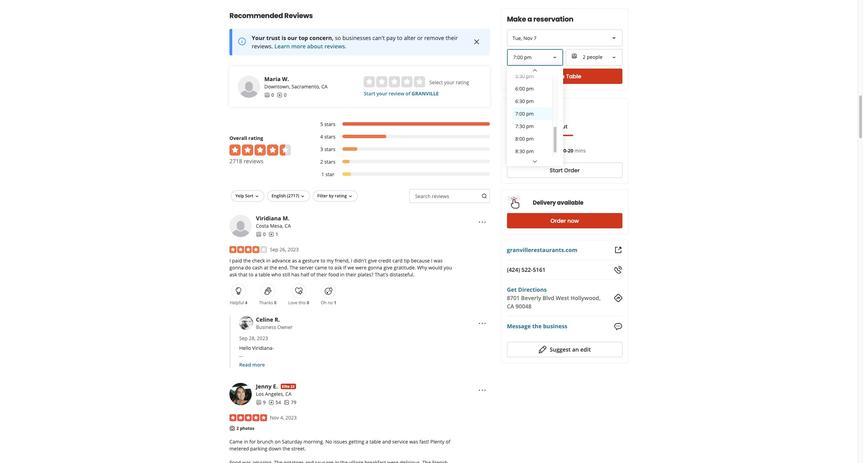 Task type: vqa. For each thing, say whether or not it's contained in the screenshot.


Task type: describe. For each thing, give the bounding box(es) containing it.
start your review of granville
[[364, 90, 439, 97]]

hello viridiana-
[[239, 345, 274, 352]]

16 chevron down v2 image
[[254, 194, 260, 199]]

getting
[[349, 439, 364, 446]]

i left paid
[[230, 258, 231, 264]]

pm for 5:30 pm
[[526, 73, 534, 80]]

0 horizontal spatial give
[[368, 258, 377, 264]]

english (2717) button
[[267, 191, 310, 202]]

friends element containing 9
[[256, 400, 266, 407]]

friends element for viridiana
[[256, 231, 266, 238]]

to left my
[[321, 258, 325, 264]]

1 horizontal spatial their
[[346, 272, 357, 278]]

your inside we are sorry to hear about your experience at our west hollywood location. we will be reaching out directly since the servers actions is completely unacceptable to us. i will be messaging you soon.
[[302, 359, 312, 366]]

learn more about reviews.
[[275, 42, 347, 50]]

a down cash on the left
[[255, 272, 258, 278]]

helpful
[[230, 300, 244, 306]]

unacceptable
[[327, 366, 358, 373]]

rating for select your rating
[[456, 79, 469, 86]]

were
[[355, 265, 367, 271]]

search image
[[482, 194, 487, 199]]

(0 reactions) element for thanks 0
[[274, 300, 277, 306]]

5:30 pm
[[515, 73, 534, 80]]

maria w. link
[[264, 75, 289, 83]]

of inside i paid the check in advance as a gesture to my friend, i didn't give credit card tip because i was gonna do cash at the end. the server came to ask if we were gonna give gratitude. why would you ask that to a table who still has half of their food in their plates? that's distasteful.
[[311, 272, 315, 278]]

to down my
[[329, 265, 333, 271]]

friend,
[[335, 258, 350, 264]]

16 review v2 image
[[269, 232, 274, 237]]

the inside button
[[532, 323, 542, 331]]

start for start your review of granville
[[364, 90, 375, 97]]

more for learn
[[291, 42, 306, 50]]

16 review v2 image for maria w.
[[277, 92, 283, 98]]

by
[[329, 193, 334, 199]]

your trust is our top concern,
[[252, 34, 334, 42]]

in inside came in for brunch on saturday morning. no issues getting a table and service was fast! plenty of metered parking down the street.
[[244, 439, 248, 446]]

plates?
[[358, 272, 374, 278]]

photo of jenny e. image
[[230, 384, 252, 406]]

4,
[[280, 415, 284, 422]]

make a reservation
[[507, 14, 574, 24]]

photo of viridiana m. image
[[230, 215, 252, 237]]

8:00 pm button
[[513, 133, 553, 145]]

make
[[507, 14, 526, 24]]

8:30 pm
[[515, 148, 534, 155]]

directly
[[468, 359, 484, 366]]

star
[[326, 171, 334, 178]]

pay
[[386, 34, 396, 42]]

recommended
[[230, 11, 283, 20]]

order for food
[[507, 104, 527, 114]]

downtown,
[[264, 83, 290, 90]]

1 for 1 star
[[322, 171, 324, 178]]

us.
[[365, 366, 372, 373]]

a inside came in for brunch on saturday morning. no issues getting a table and service was fast! plenty of metered parking down the street.
[[366, 439, 368, 446]]

0 for reviews element containing 0
[[284, 92, 287, 98]]

food
[[528, 104, 545, 114]]

24 directions v2 image
[[614, 294, 623, 303]]

filter reviews by 1 star rating element
[[313, 171, 490, 178]]

oh no 1
[[321, 300, 336, 306]]

available
[[557, 199, 584, 207]]

west inside we are sorry to hear about your experience at our west hollywood location. we will be reaching out directly since the servers actions is completely unacceptable to us. i will be messaging you soon.
[[355, 359, 366, 366]]

review
[[389, 90, 404, 97]]

ca inside get directions 8701 beverly blvd west hollywood, ca 90048
[[507, 303, 514, 311]]

gratitude.
[[394, 265, 416, 271]]

helpful 4
[[230, 300, 247, 306]]

0 horizontal spatial rating
[[249, 135, 263, 142]]

menu image for jenny e.
[[478, 387, 487, 395]]

hello
[[239, 345, 251, 352]]

gesture
[[302, 258, 320, 264]]

6:30 pm
[[515, 98, 534, 105]]

(424) 522-5161
[[507, 267, 546, 274]]

7:00
[[515, 111, 525, 117]]

pm for 8:00 pm
[[526, 136, 534, 142]]

elite
[[282, 385, 290, 390]]

is inside we are sorry to hear about your experience at our west hollywood location. we will be reaching out directly since the servers actions is completely unacceptable to us. i will be messaging you soon.
[[296, 366, 300, 373]]

0 vertical spatial be
[[431, 359, 437, 366]]

no
[[328, 300, 333, 306]]

since
[[239, 366, 251, 373]]

rating element
[[364, 76, 425, 87]]

that
[[238, 272, 248, 278]]

that's
[[375, 272, 388, 278]]

reviews. inside so businesses can't pay to alter or remove their reviews.
[[252, 42, 273, 50]]

3 stars
[[320, 146, 336, 153]]

order now
[[551, 217, 579, 225]]

are
[[248, 359, 255, 366]]

1 we from the left
[[239, 359, 247, 366]]

reviews
[[284, 11, 313, 20]]

angeles,
[[265, 391, 284, 398]]

reaching
[[438, 359, 458, 366]]

2023 for jenny e.
[[286, 415, 297, 422]]

came in for brunch on saturday morning. no issues getting a table and service was fast! plenty of metered parking down the street.
[[230, 439, 451, 453]]

order now link
[[507, 214, 623, 229]]

5161
[[533, 267, 546, 274]]

concern,
[[310, 34, 334, 42]]

16 review v2 image for jenny e.
[[269, 400, 274, 406]]

start for start order
[[550, 167, 563, 175]]

i inside we are sorry to hear about your experience at our west hollywood location. we will be reaching out directly since the servers actions is completely unacceptable to us. i will be messaging you soon.
[[373, 366, 374, 373]]

viridiana m. costa mesa, ca
[[256, 215, 291, 229]]

16 photos v2 image
[[284, 400, 290, 406]]

about inside we are sorry to hear about your experience at our west hollywood location. we will be reaching out directly since the servers actions is completely unacceptable to us. i will be messaging you soon.
[[287, 359, 301, 366]]

0 vertical spatial of
[[406, 90, 411, 97]]

sep for sep 26, 2023
[[270, 247, 278, 253]]

3
[[320, 146, 323, 153]]

i up would
[[431, 258, 433, 264]]

24 phone v2 image
[[614, 266, 623, 275]]

24 chevron down v2 image
[[531, 158, 540, 166]]

1 horizontal spatial no
[[507, 148, 514, 154]]

to down do
[[249, 272, 254, 278]]

about inside info alert
[[307, 42, 323, 50]]

viridiana
[[256, 215, 281, 222]]

now
[[568, 217, 579, 225]]

metered
[[230, 446, 249, 453]]

filter reviews by 3 stars rating element
[[313, 146, 490, 153]]

search
[[415, 193, 431, 200]]

to left us.
[[359, 366, 364, 373]]

filter reviews by 5 stars rating element
[[313, 121, 490, 128]]

table inside came in for brunch on saturday morning. no issues getting a table and service was fast! plenty of metered parking down the street.
[[370, 439, 381, 446]]

overall rating
[[230, 135, 263, 142]]

find a table link
[[507, 69, 623, 84]]

your for select
[[444, 79, 455, 86]]

5 stars
[[320, 121, 336, 128]]

filter
[[317, 193, 328, 199]]

reviews element for maria
[[277, 92, 287, 99]]

0 horizontal spatial will
[[376, 366, 383, 373]]

granville
[[412, 90, 439, 97]]

message the business button
[[507, 323, 568, 331]]

no inside came in for brunch on saturday morning. no issues getting a table and service was fast! plenty of metered parking down the street.
[[326, 439, 332, 446]]

2 gonna from the left
[[368, 265, 382, 271]]

0 horizontal spatial their
[[317, 272, 327, 278]]

6:00 pm
[[515, 85, 534, 92]]

edit
[[581, 346, 591, 354]]

experience
[[314, 359, 339, 366]]

and
[[382, 439, 391, 446]]

your for start
[[377, 90, 388, 97]]

the up do
[[243, 258, 251, 264]]

filter reviews by 2 stars rating element
[[313, 159, 490, 166]]

was inside came in for brunch on saturday morning. no issues getting a table and service was fast! plenty of metered parking down the street.
[[409, 439, 418, 446]]

pm for 6:00 pm
[[526, 85, 534, 92]]

saturday
[[282, 439, 302, 446]]

english (2717)
[[272, 193, 299, 199]]

paid
[[232, 258, 242, 264]]

menu image
[[478, 320, 487, 328]]

the up who
[[270, 265, 277, 271]]

learn
[[275, 42, 290, 50]]

as
[[292, 258, 297, 264]]

pm for 7:30 pm
[[526, 123, 534, 130]]

find
[[548, 72, 560, 80]]

1 vertical spatial ask
[[230, 272, 237, 278]]

jenny e. link
[[256, 383, 278, 391]]

yelp
[[235, 193, 244, 199]]

to inside so businesses can't pay to alter or remove their reviews.
[[397, 34, 403, 42]]

a right 'find'
[[561, 72, 565, 80]]

we are sorry to hear about your experience at our west hollywood location. we will be reaching out directly since the servers actions is completely unacceptable to us. i will be messaging you soon.
[[239, 359, 484, 373]]

10-
[[561, 148, 568, 154]]

order for now
[[551, 217, 566, 225]]

didn't
[[354, 258, 367, 264]]

thanks 0
[[259, 300, 277, 306]]

read more button
[[239, 362, 265, 369]]

jenny e.
[[256, 383, 278, 391]]

(2717)
[[287, 193, 299, 199]]

2718
[[230, 158, 242, 165]]

16 friends v2 image for viridiana
[[256, 232, 262, 237]]

522-
[[522, 267, 533, 274]]



Task type: locate. For each thing, give the bounding box(es) containing it.
the inside came in for brunch on saturday morning. no issues getting a table and service was fast! plenty of metered parking down the street.
[[283, 446, 290, 453]]

1 vertical spatial reviews element
[[269, 231, 278, 238]]

0 vertical spatial 16 friends v2 image
[[264, 92, 270, 98]]

sep left 26,
[[270, 247, 278, 253]]

for
[[249, 439, 256, 446]]

2 16 chevron down v2 image from the left
[[348, 194, 353, 199]]

friends element
[[264, 92, 274, 99], [256, 231, 266, 238], [256, 400, 266, 407]]

of right plenty
[[446, 439, 451, 446]]

plenty
[[431, 439, 445, 446]]

at right cash on the left
[[264, 265, 268, 271]]

menu image
[[478, 218, 487, 227], [478, 387, 487, 395]]

to right pay in the top of the page
[[397, 34, 403, 42]]

friends element down los at the left bottom of the page
[[256, 400, 266, 407]]

love
[[288, 300, 298, 306]]

ca down 8701
[[507, 303, 514, 311]]

0 horizontal spatial 2
[[237, 426, 239, 432]]

0 vertical spatial table
[[259, 272, 270, 278]]

0 vertical spatial 16 review v2 image
[[277, 92, 283, 98]]

1 reviews. from the left
[[252, 42, 273, 50]]

gonna up that's on the left bottom of page
[[368, 265, 382, 271]]

ca inside elite 23 los angeles, ca
[[285, 391, 292, 398]]

your left review
[[377, 90, 388, 97]]

alter
[[404, 34, 416, 42]]

menu image for viridiana m.
[[478, 218, 487, 227]]

their right 'remove'
[[446, 34, 458, 42]]

their down came
[[317, 272, 327, 278]]

0 horizontal spatial no
[[326, 439, 332, 446]]

reviews element down angeles,
[[269, 400, 281, 407]]

2 reviews. from the left
[[325, 42, 347, 50]]

came
[[315, 265, 327, 271]]

is up learn
[[282, 34, 286, 42]]

a right as
[[298, 258, 301, 264]]

of inside came in for brunch on saturday morning. no issues getting a table and service was fast! plenty of metered parking down the street.
[[446, 439, 451, 446]]

6:00 pm button
[[513, 83, 553, 95]]

1 horizontal spatial reviews.
[[325, 42, 347, 50]]

2 (0 reactions) element from the left
[[307, 300, 309, 306]]

0 vertical spatial menu image
[[478, 218, 487, 227]]

0 horizontal spatial 4
[[245, 300, 247, 306]]

None radio
[[364, 76, 375, 87], [389, 76, 400, 87], [402, 76, 413, 87], [414, 76, 425, 87], [364, 76, 375, 87], [389, 76, 400, 87], [402, 76, 413, 87], [414, 76, 425, 87]]

(4 reactions) element
[[245, 300, 247, 306]]

1 (0 reactions) element from the left
[[274, 300, 277, 306]]

at inside we are sorry to hear about your experience at our west hollywood location. we will be reaching out directly since the servers actions is completely unacceptable to us. i will be messaging you soon.
[[340, 359, 344, 366]]

of right half
[[311, 272, 315, 278]]

16 friends v2 image for maria
[[264, 92, 270, 98]]

2 horizontal spatial 1
[[334, 300, 336, 306]]

delivery for delivery available
[[533, 199, 556, 207]]

more
[[291, 42, 306, 50], [252, 362, 265, 369]]

takeout tab panel
[[507, 136, 573, 139]]

delivery for delivery
[[513, 123, 535, 130]]

2 photos link
[[237, 426, 254, 432]]

a right getting
[[366, 439, 368, 446]]

3 pm from the top
[[526, 98, 534, 105]]

1 vertical spatial 16 friends v2 image
[[256, 232, 262, 237]]

reviews element for viridiana
[[269, 231, 278, 238]]

would
[[429, 265, 443, 271]]

24 external link v2 image
[[614, 246, 623, 255]]

maria
[[264, 75, 281, 83]]

pm right 5:30
[[526, 73, 534, 80]]

reviews element containing 1
[[269, 231, 278, 238]]

you left soon.
[[417, 366, 425, 373]]

7 pm from the top
[[526, 148, 534, 155]]

you inside we are sorry to hear about your experience at our west hollywood location. we will be reaching out directly since the servers actions is completely unacceptable to us. i will be messaging you soon.
[[417, 366, 425, 373]]

1 gonna from the left
[[230, 265, 244, 271]]

1 horizontal spatial at
[[340, 359, 344, 366]]

1 horizontal spatial 4
[[320, 134, 323, 140]]

24 chevron down v2 image
[[531, 66, 540, 75]]

no fees
[[507, 148, 526, 154]]

1 vertical spatial delivery
[[533, 199, 556, 207]]

out
[[459, 359, 466, 366]]

find a table
[[548, 72, 582, 80]]

will down hollywood
[[376, 366, 383, 373]]

ca right sacramento,
[[322, 83, 328, 90]]

0 horizontal spatial more
[[252, 362, 265, 369]]

5:30
[[515, 73, 525, 80]]

0 vertical spatial friends element
[[264, 92, 274, 99]]

m.
[[283, 215, 290, 222]]

2 vertical spatial friends element
[[256, 400, 266, 407]]

0 vertical spatial your
[[444, 79, 455, 86]]

businesses
[[343, 34, 371, 42]]

(1 reaction) element
[[334, 300, 336, 306]]

(0 reactions) element
[[274, 300, 277, 306], [307, 300, 309, 306]]

rating right select
[[456, 79, 469, 86]]

1 menu image from the top
[[478, 218, 487, 227]]

0 vertical spatial is
[[282, 34, 286, 42]]

0 horizontal spatial gonna
[[230, 265, 244, 271]]

(no rating) image
[[364, 76, 425, 87]]

delivery up 8:00 pm
[[513, 123, 535, 130]]

order inside button
[[564, 167, 580, 175]]

to up servers
[[270, 359, 274, 366]]

start order button
[[507, 163, 623, 178]]

because
[[411, 258, 430, 264]]

ca for m.
[[285, 223, 291, 229]]

ca down m.
[[285, 223, 291, 229]]

pm right 6:00
[[526, 85, 534, 92]]

2 vertical spatial reviews element
[[269, 400, 281, 407]]

we right the location.
[[414, 359, 421, 366]]

1 stars from the top
[[324, 121, 336, 128]]

sep 26, 2023
[[270, 247, 299, 253]]

0 vertical spatial reviews
[[244, 158, 264, 165]]

0 horizontal spatial reviews
[[244, 158, 264, 165]]

16 friends v2 image
[[264, 92, 270, 98], [256, 232, 262, 237], [256, 400, 262, 406]]

reviews for 2718 reviews
[[244, 158, 264, 165]]

completely
[[301, 366, 326, 373]]

costa
[[256, 223, 269, 229]]

1 vertical spatial start
[[550, 167, 563, 175]]

16 chevron down v2 image right "filter by rating"
[[348, 194, 353, 199]]

delivery inside tab list
[[513, 123, 535, 130]]

6 pm from the top
[[526, 136, 534, 142]]

reviews element containing 0
[[277, 92, 287, 99]]

2 vertical spatial 16 friends v2 image
[[256, 400, 262, 406]]

reviews right search
[[432, 193, 449, 200]]

0 vertical spatial no
[[507, 148, 514, 154]]

parking
[[250, 446, 267, 453]]

tab list containing delivery
[[507, 122, 573, 136]]

sep
[[270, 247, 278, 253], [239, 336, 248, 342]]

rating inside dropdown button
[[335, 193, 347, 199]]

1 horizontal spatial ask
[[334, 265, 342, 271]]

24 message v2 image
[[614, 323, 623, 331]]

ca inside "maria w. downtown, sacramento, ca"
[[322, 83, 328, 90]]

2 we from the left
[[414, 359, 421, 366]]

ca
[[322, 83, 328, 90], [285, 223, 291, 229], [507, 303, 514, 311], [285, 391, 292, 398]]

more inside info alert
[[291, 42, 306, 50]]

pm for 7:00 pm
[[526, 111, 534, 117]]

i
[[230, 258, 231, 264], [351, 258, 352, 264], [431, 258, 433, 264], [373, 366, 374, 373]]

1 vertical spatial table
[[370, 439, 381, 446]]

0 horizontal spatial of
[[311, 272, 315, 278]]

delivery available
[[533, 199, 584, 207]]

servers
[[261, 366, 278, 373]]

brunch
[[257, 439, 274, 446]]

rating up 4.5 star rating image
[[249, 135, 263, 142]]

None field
[[566, 49, 623, 66], [508, 50, 563, 65], [566, 49, 623, 66], [508, 50, 563, 65]]

16 friends v2 image down costa
[[256, 232, 262, 237]]

1 horizontal spatial you
[[444, 265, 452, 271]]

4 star rating image
[[230, 247, 267, 254]]

1 horizontal spatial about
[[307, 42, 323, 50]]

5:30 pm button
[[513, 70, 553, 83]]

was inside i paid the check in advance as a gesture to my friend, i didn't give credit card tip because i was gonna do cash at the end. the server came to ask if we were gonna give gratitude. why would you ask that to a table who still has half of their food in their plates? that's distasteful.
[[434, 258, 443, 264]]

at up unacceptable
[[340, 359, 344, 366]]

3 stars from the top
[[324, 146, 336, 153]]

rating for filter by rating
[[335, 193, 347, 199]]

1 vertical spatial reviews
[[432, 193, 449, 200]]

our left top
[[288, 34, 297, 42]]

more for read
[[252, 362, 265, 369]]

be down hollywood
[[384, 366, 390, 373]]

the inside we are sorry to hear about your experience at our west hollywood location. we will be reaching out directly since the servers actions is completely unacceptable to us. i will be messaging you soon.
[[252, 366, 260, 373]]

stars for 4 stars
[[324, 134, 336, 140]]

morning.
[[304, 439, 324, 446]]

start order
[[550, 167, 580, 175]]

jenny
[[256, 383, 272, 391]]

2 horizontal spatial their
[[446, 34, 458, 42]]

4.5 star rating image
[[230, 145, 291, 156]]

2 vertical spatial your
[[302, 359, 312, 366]]

search reviews
[[415, 193, 449, 200]]

west up us.
[[355, 359, 366, 366]]

0 horizontal spatial reviews.
[[252, 42, 273, 50]]

Select a date text field
[[507, 30, 623, 46]]

2 stars from the top
[[324, 134, 336, 140]]

reviews element down downtown,
[[277, 92, 287, 99]]

pm
[[526, 73, 534, 80], [526, 85, 534, 92], [526, 98, 534, 105], [526, 111, 534, 117], [526, 123, 534, 130], [526, 136, 534, 142], [526, 148, 534, 155]]

1 vertical spatial sep
[[239, 336, 248, 342]]

16 chevron down v2 image inside "english (2717)" dropdown button
[[300, 194, 306, 199]]

we up since
[[239, 359, 247, 366]]

1 vertical spatial 16 review v2 image
[[269, 400, 274, 406]]

2 photos
[[237, 426, 254, 432]]

1 right no
[[334, 300, 336, 306]]

0 horizontal spatial 16 review v2 image
[[269, 400, 274, 406]]

sep left 28,
[[239, 336, 248, 342]]

maria w. downtown, sacramento, ca
[[264, 75, 328, 90]]

you right would
[[444, 265, 452, 271]]

0 horizontal spatial 1
[[276, 231, 278, 238]]

0 vertical spatial sep
[[270, 247, 278, 253]]

1 right 16 review v2 icon
[[276, 231, 278, 238]]

2 horizontal spatial your
[[444, 79, 455, 86]]

stars for 5 stars
[[324, 121, 336, 128]]

1 horizontal spatial is
[[296, 366, 300, 373]]

2023 for viridiana m.
[[288, 247, 299, 253]]

1 vertical spatial our
[[346, 359, 354, 366]]

  text field
[[410, 189, 490, 203]]

1 horizontal spatial 16 chevron down v2 image
[[348, 194, 353, 199]]

start down "up"
[[550, 167, 563, 175]]

no left '8:30'
[[507, 148, 514, 154]]

so
[[335, 34, 341, 42]]

2023 up viridiana-
[[257, 336, 268, 342]]

stars for 3 stars
[[324, 146, 336, 153]]

west right blvd
[[556, 295, 569, 302]]

elite 23 los angeles, ca
[[256, 385, 295, 398]]

1 horizontal spatial rating
[[335, 193, 347, 199]]

1 pm from the top
[[526, 73, 534, 80]]

2 horizontal spatial of
[[446, 439, 451, 446]]

1 vertical spatial 2023
[[257, 336, 268, 342]]

my
[[327, 258, 334, 264]]

location.
[[393, 359, 412, 366]]

give
[[368, 258, 377, 264], [384, 265, 393, 271]]

2 vertical spatial order
[[551, 217, 566, 225]]

1 vertical spatial is
[[296, 366, 300, 373]]

(0 reactions) element right thanks at the left of the page
[[274, 300, 277, 306]]

1 horizontal spatial your
[[377, 90, 388, 97]]

our inside we are sorry to hear about your experience at our west hollywood location. we will be reaching out directly since the servers actions is completely unacceptable to us. i will be messaging you soon.
[[346, 359, 354, 366]]

None radio
[[377, 76, 388, 87]]

start inside button
[[550, 167, 563, 175]]

0 vertical spatial you
[[444, 265, 452, 271]]

reviews. down the your
[[252, 42, 273, 50]]

came
[[230, 439, 243, 446]]

1 horizontal spatial we
[[414, 359, 421, 366]]

1 vertical spatial give
[[384, 265, 393, 271]]

6:30 pm button
[[513, 95, 553, 108]]

16 chevron down v2 image for filter by rating
[[348, 194, 353, 199]]

4 stars from the top
[[324, 159, 336, 165]]

1 horizontal spatial was
[[434, 258, 443, 264]]

on
[[275, 439, 281, 446]]

close image
[[473, 38, 481, 46]]

recommended reviews
[[230, 11, 313, 20]]

reviews down 4.5 star rating image
[[244, 158, 264, 165]]

1 horizontal spatial start
[[550, 167, 563, 175]]

2 pm from the top
[[526, 85, 534, 92]]

1 vertical spatial more
[[252, 362, 265, 369]]

cash
[[252, 265, 263, 271]]

los
[[256, 391, 264, 398]]

1 vertical spatial no
[[326, 439, 332, 446]]

table left and
[[370, 439, 381, 446]]

stars up 3 stars
[[324, 134, 336, 140]]

16 camera v2 image
[[230, 426, 235, 432]]

0 horizontal spatial (0 reactions) element
[[274, 300, 277, 306]]

ca inside the viridiana m. costa mesa, ca
[[285, 223, 291, 229]]

0 horizontal spatial start
[[364, 90, 375, 97]]

4 right helpful
[[245, 300, 247, 306]]

pm for 8:30 pm
[[526, 148, 534, 155]]

ask left if on the left bottom of the page
[[334, 265, 342, 271]]

7:30 pm button
[[513, 120, 553, 133]]

1 vertical spatial friends element
[[256, 231, 266, 238]]

the down saturday at left bottom
[[283, 446, 290, 453]]

reviews element down mesa,
[[269, 231, 278, 238]]

will up soon.
[[422, 359, 430, 366]]

1 vertical spatial 4
[[245, 300, 247, 306]]

1 16 chevron down v2 image from the left
[[300, 194, 306, 199]]

1 horizontal spatial sep
[[270, 247, 278, 253]]

our inside info alert
[[288, 34, 297, 42]]

you inside i paid the check in advance as a gesture to my friend, i didn't give credit card tip because i was gonna do cash at the end. the server came to ask if we were gonna give gratitude. why would you ask that to a table who still has half of their food in their plates? that's distasteful.
[[444, 265, 452, 271]]

(0 reactions) element right this at the left
[[307, 300, 309, 306]]

the right "message"
[[532, 323, 542, 331]]

2 for 2 stars
[[320, 159, 323, 165]]

(424)
[[507, 267, 520, 274]]

pm right 7:30
[[526, 123, 534, 130]]

stars up 'star'
[[324, 159, 336, 165]]

4 pm from the top
[[526, 111, 534, 117]]

stars right 5
[[324, 121, 336, 128]]

1 horizontal spatial more
[[291, 42, 306, 50]]

1 for 1
[[276, 231, 278, 238]]

(0 reactions) element for love this 0
[[307, 300, 309, 306]]

no left 'issues' on the left of page
[[326, 439, 332, 446]]

16 chevron down v2 image
[[300, 194, 306, 199], [348, 194, 353, 199]]

0 inside reviews element
[[284, 92, 287, 98]]

0 horizontal spatial 16 chevron down v2 image
[[300, 194, 306, 199]]

16 friends v2 image left '9'
[[256, 400, 262, 406]]

0 vertical spatial order
[[507, 104, 527, 114]]

2 menu image from the top
[[478, 387, 487, 395]]

pm for 6:30 pm
[[526, 98, 534, 105]]

0 horizontal spatial we
[[239, 359, 247, 366]]

ca for w.
[[322, 83, 328, 90]]

8:00
[[515, 136, 525, 142]]

1 horizontal spatial gonna
[[368, 265, 382, 271]]

filter reviews by 4 stars rating element
[[313, 134, 490, 140]]

give down credit
[[384, 265, 393, 271]]

sep 28, 2023
[[239, 336, 268, 342]]

reviews for search reviews
[[432, 193, 449, 200]]

0 horizontal spatial about
[[287, 359, 301, 366]]

2 vertical spatial 2023
[[286, 415, 297, 422]]

has
[[292, 272, 300, 278]]

24 info v2 image
[[238, 37, 246, 46]]

0 vertical spatial delivery
[[513, 123, 535, 130]]

our
[[288, 34, 297, 42], [346, 359, 354, 366]]

0 vertical spatial our
[[288, 34, 297, 42]]

0 horizontal spatial be
[[384, 366, 390, 373]]

your right select
[[444, 79, 455, 86]]

0 horizontal spatial sep
[[239, 336, 248, 342]]

0 vertical spatial ask
[[334, 265, 342, 271]]

reviews
[[244, 158, 264, 165], [432, 193, 449, 200]]

26,
[[280, 247, 286, 253]]

their inside so businesses can't pay to alter or remove their reviews.
[[446, 34, 458, 42]]

tab list
[[507, 122, 573, 136]]

table down cash on the left
[[259, 272, 270, 278]]

an
[[572, 346, 579, 354]]

2 vertical spatial of
[[446, 439, 451, 446]]

a right make in the right top of the page
[[528, 14, 532, 24]]

pm right 8:00
[[526, 136, 534, 142]]

1 vertical spatial 1
[[276, 231, 278, 238]]

stars right 3 at the top left of page
[[324, 146, 336, 153]]

overall
[[230, 135, 247, 142]]

in right "up"
[[555, 148, 560, 154]]

16 review v2 image
[[277, 92, 283, 98], [269, 400, 274, 406]]

0 vertical spatial start
[[364, 90, 375, 97]]

2023 right 26,
[[288, 247, 299, 253]]

reviews. down so
[[325, 42, 347, 50]]

more inside dropdown button
[[252, 362, 265, 369]]

in right check
[[266, 258, 271, 264]]

0 vertical spatial will
[[422, 359, 430, 366]]

stars for 2 stars
[[324, 159, 336, 165]]

table inside i paid the check in advance as a gesture to my friend, i didn't give credit card tip because i was gonna do cash at the end. the server came to ask if we were gonna give gratitude. why would you ask that to a table who still has half of their food in their plates? that's distasteful.
[[259, 272, 270, 278]]

ask left that
[[230, 272, 237, 278]]

1
[[322, 171, 324, 178], [276, 231, 278, 238], [334, 300, 336, 306]]

0 horizontal spatial ask
[[230, 272, 237, 278]]

2 right '16 camera v2' image
[[237, 426, 239, 432]]

2
[[320, 159, 323, 165], [237, 426, 239, 432]]

of right review
[[406, 90, 411, 97]]

menu image down directly
[[478, 387, 487, 395]]

photos element
[[284, 400, 297, 407]]

1 horizontal spatial be
[[431, 359, 437, 366]]

0 horizontal spatial you
[[417, 366, 425, 373]]

0 for maria friends element
[[271, 92, 274, 98]]

tip
[[404, 258, 410, 264]]

i paid the check in advance as a gesture to my friend, i didn't give credit card tip because i was gonna do cash at the end. the server came to ask if we were gonna give gratitude. why would you ask that to a table who still has half of their food in their plates? that's distasteful.
[[230, 258, 452, 278]]

16 review v2 image down downtown,
[[277, 92, 283, 98]]

friends element for maria
[[264, 92, 274, 99]]

16 chevron down v2 image for english (2717)
[[300, 194, 306, 199]]

select your rating
[[430, 79, 469, 86]]

1 vertical spatial you
[[417, 366, 425, 373]]

reviews element containing 54
[[269, 400, 281, 407]]

in down if on the left bottom of the page
[[340, 272, 345, 278]]

1 horizontal spatial 2
[[320, 159, 323, 165]]

pick up in 10-20 mins
[[538, 148, 586, 154]]

2718 reviews
[[230, 158, 264, 165]]

0 horizontal spatial our
[[288, 34, 297, 42]]

or
[[417, 34, 423, 42]]

actions
[[279, 366, 295, 373]]

was up would
[[434, 258, 443, 264]]

sep for sep 28, 2023
[[239, 336, 248, 342]]

no
[[507, 148, 514, 154], [326, 439, 332, 446]]

business
[[256, 324, 276, 331]]

79
[[291, 400, 297, 406]]

0 vertical spatial at
[[264, 265, 268, 271]]

if
[[343, 265, 346, 271]]

suggest
[[550, 346, 571, 354]]

i right us.
[[373, 366, 374, 373]]

up
[[548, 148, 554, 154]]

i up we on the left bottom of page
[[351, 258, 352, 264]]

is inside info alert
[[282, 34, 286, 42]]

west inside get directions 8701 beverly blvd west hollywood, ca 90048
[[556, 295, 569, 302]]

ca for 23
[[285, 391, 292, 398]]

1 left 'star'
[[322, 171, 324, 178]]

0 vertical spatial 2023
[[288, 247, 299, 253]]

pm right 6:30
[[526, 98, 534, 105]]

rating right by
[[335, 193, 347, 199]]

reviews element
[[277, 92, 287, 99], [269, 231, 278, 238], [269, 400, 281, 407]]

2 horizontal spatial rating
[[456, 79, 469, 86]]

1 inside "filter reviews by 1 star rating" element
[[322, 171, 324, 178]]

friends element down downtown,
[[264, 92, 274, 99]]

2023 right the 4,
[[286, 415, 297, 422]]

w.
[[282, 75, 289, 83]]

5 star rating image
[[230, 415, 267, 422]]

pm right fees
[[526, 148, 534, 155]]

their down we on the left bottom of page
[[346, 272, 357, 278]]

24 pencil v2 image
[[539, 346, 547, 354]]

the
[[243, 258, 251, 264], [270, 265, 277, 271], [532, 323, 542, 331], [252, 366, 260, 373], [283, 446, 290, 453]]

5 pm from the top
[[526, 123, 534, 130]]

1 star
[[322, 171, 334, 178]]

1 vertical spatial be
[[384, 366, 390, 373]]

about up actions
[[287, 359, 301, 366]]

1 horizontal spatial will
[[422, 359, 430, 366]]

2 for 2 photos
[[237, 426, 239, 432]]

mesa,
[[270, 223, 284, 229]]

2 vertical spatial 1
[[334, 300, 336, 306]]

in left for
[[244, 439, 248, 446]]

friends element down costa
[[256, 231, 266, 238]]

info alert
[[230, 29, 490, 55]]

photo of celine r. image
[[239, 317, 253, 331]]

viridiana-
[[252, 345, 274, 352]]

16 chevron down v2 image inside 'filter by rating' dropdown button
[[348, 194, 353, 199]]

0 vertical spatial about
[[307, 42, 323, 50]]

menu image down 'search' image
[[478, 218, 487, 227]]

west
[[556, 295, 569, 302], [355, 359, 366, 366]]

16 review v2 image left 54
[[269, 400, 274, 406]]

our up unacceptable
[[346, 359, 354, 366]]

1 vertical spatial at
[[340, 359, 344, 366]]

at inside i paid the check in advance as a gesture to my friend, i didn't give credit card tip because i was gonna do cash at the end. the server came to ask if we were gonna give gratitude. why would you ask that to a table who still has half of their food in their plates? that's distasteful.
[[264, 265, 268, 271]]

photo of maria w. image
[[238, 76, 260, 98]]

gonna down paid
[[230, 265, 244, 271]]

pm inside button
[[526, 111, 534, 117]]

1 horizontal spatial give
[[384, 265, 393, 271]]

0 for friends element related to viridiana
[[263, 231, 266, 238]]

about down concern,
[[307, 42, 323, 50]]



